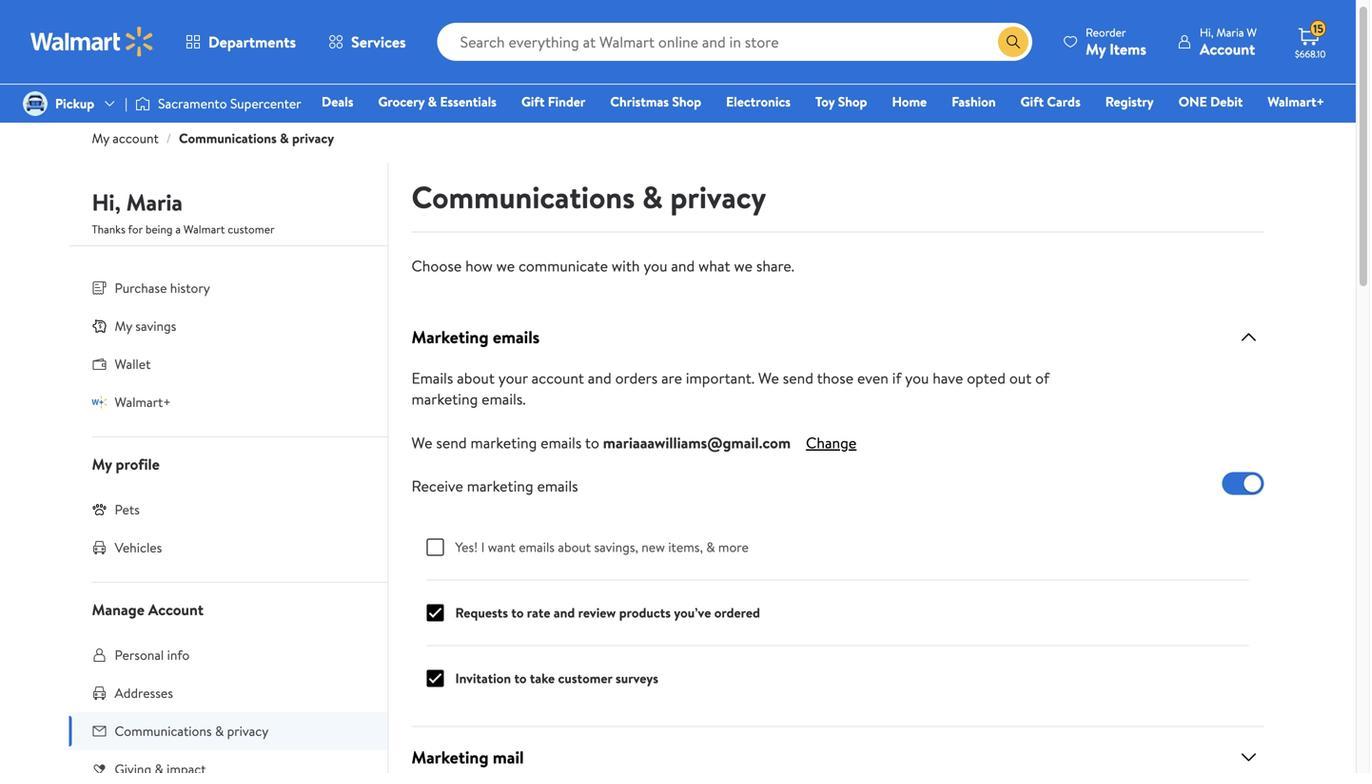 Task type: vqa. For each thing, say whether or not it's contained in the screenshot.
the & in the Grocery & Essentials Link
yes



Task type: describe. For each thing, give the bounding box(es) containing it.
to for rate
[[512, 604, 524, 623]]

gift finder
[[522, 92, 586, 111]]

2 we from the left
[[734, 256, 753, 277]]

grocery & essentials link
[[370, 91, 505, 112]]

supercenter
[[230, 94, 301, 113]]

toy shop link
[[807, 91, 876, 112]]

products
[[619, 604, 671, 623]]

gift cards
[[1021, 92, 1081, 111]]

icon image for my savings
[[92, 319, 107, 334]]

deals
[[322, 92, 354, 111]]

vehicles
[[115, 539, 162, 557]]

departments
[[208, 31, 296, 52]]

account inside emails about your account and orders are important. we send those even if you have opted out of marketing emails.
[[532, 368, 584, 389]]

i
[[481, 538, 485, 557]]

reorder my items
[[1086, 24, 1147, 59]]

marketing for marketing emails
[[412, 326, 489, 349]]

2 horizontal spatial and
[[671, 256, 695, 277]]

my inside reorder my items
[[1086, 39, 1106, 59]]

& down addresses link
[[215, 723, 224, 741]]

savings
[[135, 317, 176, 336]]

with
[[612, 256, 640, 277]]

purchase
[[115, 279, 167, 297]]

1 vertical spatial customer
[[558, 670, 613, 688]]

gift cards link
[[1012, 91, 1090, 112]]

hi, maria thanks for being a walmart customer
[[92, 187, 275, 238]]

0 vertical spatial communications
[[179, 129, 277, 148]]

1 vertical spatial communications
[[412, 176, 635, 218]]

debit
[[1211, 92, 1244, 111]]

 image for sacramento supercenter
[[135, 94, 150, 113]]

services button
[[312, 19, 422, 65]]

2 vertical spatial marketing
[[467, 476, 534, 497]]

more
[[719, 538, 749, 557]]

0 vertical spatial account
[[113, 129, 159, 148]]

1 vertical spatial marketing
[[471, 433, 537, 454]]

$668.10
[[1296, 48, 1326, 60]]

marketing inside emails about your account and orders are important. we send those even if you have opted out of marketing emails.
[[412, 389, 478, 410]]

1 vertical spatial privacy
[[671, 176, 767, 218]]

Search search field
[[438, 23, 1033, 61]]

deals link
[[313, 91, 362, 112]]

ordered
[[715, 604, 761, 623]]

marketing mail image
[[1238, 747, 1261, 770]]

1 vertical spatial walmart+
[[115, 393, 171, 412]]

wallet link
[[69, 346, 388, 384]]

my account link
[[92, 129, 159, 148]]

1 vertical spatial communications & privacy link
[[69, 713, 388, 751]]

addresses link
[[69, 675, 388, 713]]

1 horizontal spatial walmart+
[[1268, 92, 1325, 111]]

electronics
[[726, 92, 791, 111]]

receive
[[412, 476, 464, 497]]

departments button
[[169, 19, 312, 65]]

hi, maria link
[[92, 187, 183, 226]]

addresses
[[115, 684, 173, 703]]

hi, for thanks for being a walmart customer
[[92, 187, 121, 218]]

one
[[1179, 92, 1208, 111]]

Yes! I want emails about savings, new items, & more checkbox
[[427, 539, 444, 556]]

hi, maria w account
[[1200, 24, 1257, 59]]

history
[[170, 279, 210, 297]]

thanks
[[92, 221, 126, 238]]

purchase history link
[[69, 269, 388, 307]]

shop for toy shop
[[838, 92, 868, 111]]

1 horizontal spatial privacy
[[292, 129, 334, 148]]

want
[[488, 538, 516, 557]]

registry link
[[1097, 91, 1163, 112]]

personal
[[115, 646, 164, 665]]

Walmart Site-Wide search field
[[438, 23, 1033, 61]]

purchase history
[[115, 279, 210, 297]]

account inside hi, maria w account
[[1200, 39, 1256, 59]]

home
[[892, 92, 927, 111]]

essentials
[[440, 92, 497, 111]]

change link
[[791, 433, 857, 454]]

share.
[[757, 256, 795, 277]]

my savings link
[[69, 307, 388, 346]]

receive marketing emails
[[412, 476, 578, 497]]

hi, for account
[[1200, 24, 1214, 40]]

a
[[175, 221, 181, 238]]

send inside emails about your account and orders are important. we send those even if you have opted out of marketing emails.
[[783, 368, 814, 389]]

gift finder link
[[513, 91, 594, 112]]

0 vertical spatial to
[[585, 433, 600, 454]]

emails right want
[[519, 538, 555, 557]]

my for my account / communications & privacy
[[92, 129, 109, 148]]

gift for gift finder
[[522, 92, 545, 111]]

my account / communications & privacy
[[92, 129, 334, 148]]

shop for christmas shop
[[672, 92, 702, 111]]

1 horizontal spatial communications & privacy
[[412, 176, 767, 218]]

you've
[[674, 604, 711, 623]]

finder
[[548, 92, 586, 111]]

registry
[[1106, 92, 1154, 111]]

for
[[128, 221, 143, 238]]

items
[[1110, 39, 1147, 59]]

we send marketing emails to mariaaawilliams@gmail.com
[[412, 433, 791, 454]]

15
[[1314, 21, 1324, 37]]

wallet
[[115, 355, 151, 374]]

2 vertical spatial communications
[[115, 723, 212, 741]]

emails down we send marketing emails to mariaaawilliams@gmail.com
[[537, 476, 578, 497]]

Invitation to take customer surveys checkbox
[[427, 671, 444, 688]]

yes!
[[455, 538, 478, 557]]

search icon image
[[1006, 34, 1021, 50]]

emails up your on the left of the page
[[493, 326, 540, 349]]

take
[[530, 670, 555, 688]]

christmas shop
[[610, 92, 702, 111]]

my savings
[[115, 317, 176, 336]]

important.
[[686, 368, 755, 389]]

sacramento supercenter
[[158, 94, 301, 113]]

savings,
[[594, 538, 639, 557]]

being
[[145, 221, 173, 238]]

my profile
[[92, 454, 160, 475]]

invitation to take customer surveys
[[455, 670, 659, 688]]

surveys
[[616, 670, 659, 688]]

pets link
[[69, 491, 388, 529]]

how
[[466, 256, 493, 277]]

services
[[351, 31, 406, 52]]

cards
[[1047, 92, 1081, 111]]

receive marketing emails. requests to rate and review products you've ordered element
[[427, 604, 1249, 623]]

and inside emails about your account and orders are important. we send those even if you have opted out of marketing emails.
[[588, 368, 612, 389]]

what
[[699, 256, 731, 277]]

Requests to rate and review products you've ordered checkbox
[[427, 605, 444, 622]]

icon image for pets
[[92, 502, 107, 518]]

my for my savings
[[115, 317, 132, 336]]



Task type: locate. For each thing, give the bounding box(es) containing it.
0 vertical spatial communications & privacy link
[[179, 129, 334, 148]]

gift for gift cards
[[1021, 92, 1044, 111]]

1 horizontal spatial shop
[[838, 92, 868, 111]]

walmart+ link down $668.10
[[1260, 91, 1334, 112]]

0 horizontal spatial shop
[[672, 92, 702, 111]]

we inside emails about your account and orders are important. we send those even if you have opted out of marketing emails.
[[759, 368, 780, 389]]

& right the grocery
[[428, 92, 437, 111]]

walmart+
[[1268, 92, 1325, 111], [115, 393, 171, 412]]

1 horizontal spatial we
[[734, 256, 753, 277]]

& left more
[[707, 538, 715, 557]]

of
[[1036, 368, 1050, 389]]

gift left cards
[[1021, 92, 1044, 111]]

grocery & essentials
[[378, 92, 497, 111]]

toy shop
[[816, 92, 868, 111]]

icon image inside "pets" link
[[92, 502, 107, 518]]

icon image left the my savings
[[92, 319, 107, 334]]

receive marketing emails. yes! i want emails about savings, new items, & more element
[[427, 538, 1249, 557]]

my for my profile
[[92, 454, 112, 475]]

pickup
[[55, 94, 94, 113]]

communicate
[[519, 256, 608, 277]]

info
[[167, 646, 190, 665]]

0 vertical spatial customer
[[228, 221, 275, 238]]

send left those
[[783, 368, 814, 389]]

hi, left w
[[1200, 24, 1214, 40]]

0 vertical spatial marketing
[[412, 389, 478, 410]]

your
[[499, 368, 528, 389]]

marketing up the emails
[[412, 326, 489, 349]]

marketing
[[412, 389, 478, 410], [471, 433, 537, 454], [467, 476, 534, 497]]

& up choose how we communicate with you and what we share.
[[643, 176, 663, 218]]

communications down addresses
[[115, 723, 212, 741]]

even
[[858, 368, 889, 389]]

1 vertical spatial about
[[558, 538, 591, 557]]

requests to rate and review products you've ordered
[[455, 604, 761, 623]]

you
[[644, 256, 668, 277], [906, 368, 930, 389]]

1 vertical spatial send
[[436, 433, 467, 454]]

about left your on the left of the page
[[457, 368, 495, 389]]

and right rate
[[554, 604, 575, 623]]

marketing emails image
[[1238, 326, 1261, 349]]

1 shop from the left
[[672, 92, 702, 111]]

0 horizontal spatial privacy
[[227, 723, 269, 741]]

maria for account
[[1217, 24, 1245, 40]]

0 horizontal spatial we
[[497, 256, 515, 277]]

privacy down addresses link
[[227, 723, 269, 741]]

are
[[662, 368, 683, 389]]

yes! i want emails about savings, new items, & more
[[455, 538, 749, 557]]

marketing down emails.
[[471, 433, 537, 454]]

those
[[817, 368, 854, 389]]

profile
[[116, 454, 160, 475]]

customer right take
[[558, 670, 613, 688]]

customer right walmart
[[228, 221, 275, 238]]

marketing left mail
[[412, 746, 489, 770]]

3 icon image from the top
[[92, 502, 107, 518]]

1 horizontal spatial account
[[1200, 39, 1256, 59]]

1 gift from the left
[[522, 92, 545, 111]]

electronics link
[[718, 91, 800, 112]]

emails.
[[482, 389, 526, 410]]

 image for pickup
[[23, 91, 48, 116]]

fashion link
[[944, 91, 1005, 112]]

2 icon image from the top
[[92, 395, 107, 410]]

1 vertical spatial you
[[906, 368, 930, 389]]

1 horizontal spatial maria
[[1217, 24, 1245, 40]]

0 horizontal spatial customer
[[228, 221, 275, 238]]

to for take
[[514, 670, 527, 688]]

customer inside hi, maria thanks for being a walmart customer
[[228, 221, 275, 238]]

0 vertical spatial we
[[759, 368, 780, 389]]

mariaaawilliams@gmail.com
[[603, 433, 791, 454]]

my left savings
[[115, 317, 132, 336]]

christmas shop link
[[602, 91, 710, 112]]

account right your on the left of the page
[[532, 368, 584, 389]]

1 horizontal spatial walmart+ link
[[1260, 91, 1334, 112]]

walmart+ down wallet
[[115, 393, 171, 412]]

0 horizontal spatial you
[[644, 256, 668, 277]]

shop right toy
[[838, 92, 868, 111]]

1 we from the left
[[497, 256, 515, 277]]

 image
[[23, 91, 48, 116], [135, 94, 150, 113]]

1 vertical spatial and
[[588, 368, 612, 389]]

marketing for marketing mail
[[412, 746, 489, 770]]

walmart+ link down my savings link
[[69, 384, 388, 422]]

my left profile
[[92, 454, 112, 475]]

0 horizontal spatial  image
[[23, 91, 48, 116]]

0 vertical spatial about
[[457, 368, 495, 389]]

walmart+ link
[[1260, 91, 1334, 112], [69, 384, 388, 422]]

0 horizontal spatial and
[[554, 604, 575, 623]]

1 horizontal spatial hi,
[[1200, 24, 1214, 40]]

and left orders
[[588, 368, 612, 389]]

0 horizontal spatial hi,
[[92, 187, 121, 218]]

icon image
[[92, 319, 107, 334], [92, 395, 107, 410], [92, 502, 107, 518]]

0 horizontal spatial walmart+ link
[[69, 384, 388, 422]]

emails
[[412, 368, 453, 389]]

out
[[1010, 368, 1032, 389]]

home link
[[884, 91, 936, 112]]

w
[[1247, 24, 1257, 40]]

1 horizontal spatial send
[[783, 368, 814, 389]]

emails up receive marketing emails
[[541, 433, 582, 454]]

2 vertical spatial and
[[554, 604, 575, 623]]

items,
[[669, 538, 703, 557]]

2 horizontal spatial privacy
[[671, 176, 767, 218]]

rate
[[527, 604, 551, 623]]

we
[[497, 256, 515, 277], [734, 256, 753, 277]]

choose
[[412, 256, 462, 277]]

we right important.
[[759, 368, 780, 389]]

shop inside christmas shop 'link'
[[672, 92, 702, 111]]

emails
[[493, 326, 540, 349], [541, 433, 582, 454], [537, 476, 578, 497], [519, 538, 555, 557]]

have
[[933, 368, 964, 389]]

maria inside hi, maria thanks for being a walmart customer
[[126, 187, 183, 218]]

and inside the receive marketing emails. requests to rate and review products you've ordered element
[[554, 604, 575, 623]]

0 horizontal spatial send
[[436, 433, 467, 454]]

communications & privacy link
[[179, 129, 334, 148], [69, 713, 388, 751]]

pets
[[115, 501, 140, 519]]

0 vertical spatial icon image
[[92, 319, 107, 334]]

marketing left emails.
[[412, 389, 478, 410]]

my left items
[[1086, 39, 1106, 59]]

walmart
[[184, 221, 225, 238]]

account up debit
[[1200, 39, 1256, 59]]

about left savings,
[[558, 538, 591, 557]]

icon image inside my savings link
[[92, 319, 107, 334]]

0 horizontal spatial gift
[[522, 92, 545, 111]]

communications
[[179, 129, 277, 148], [412, 176, 635, 218], [115, 723, 212, 741]]

account left /
[[113, 129, 159, 148]]

0 vertical spatial walmart+ link
[[1260, 91, 1334, 112]]

1 vertical spatial icon image
[[92, 395, 107, 410]]

communications & privacy link down supercenter at left
[[179, 129, 334, 148]]

1 vertical spatial hi,
[[92, 187, 121, 218]]

0 horizontal spatial communications & privacy
[[115, 723, 269, 741]]

receive marketing emails. invitation to take customer surveys element
[[427, 670, 1249, 689]]

 image right "|"
[[135, 94, 150, 113]]

2 vertical spatial icon image
[[92, 502, 107, 518]]

/
[[166, 129, 171, 148]]

one debit
[[1179, 92, 1244, 111]]

walmart image
[[30, 27, 154, 57]]

communications down sacramento supercenter
[[179, 129, 277, 148]]

0 vertical spatial maria
[[1217, 24, 1245, 40]]

2 gift from the left
[[1021, 92, 1044, 111]]

sacramento
[[158, 94, 227, 113]]

icon image up my profile
[[92, 395, 107, 410]]

privacy
[[292, 129, 334, 148], [671, 176, 767, 218], [227, 723, 269, 741]]

marketing mail
[[412, 746, 524, 770]]

about inside emails about your account and orders are important. we send those even if you have opted out of marketing emails.
[[457, 368, 495, 389]]

0 vertical spatial account
[[1200, 39, 1256, 59]]

orders
[[615, 368, 658, 389]]

0 vertical spatial marketing
[[412, 326, 489, 349]]

one debit link
[[1171, 91, 1252, 112]]

 image left the pickup
[[23, 91, 48, 116]]

we up the receive
[[412, 433, 433, 454]]

1 horizontal spatial customer
[[558, 670, 613, 688]]

1 vertical spatial maria
[[126, 187, 183, 218]]

0 vertical spatial send
[[783, 368, 814, 389]]

1 horizontal spatial  image
[[135, 94, 150, 113]]

if
[[893, 368, 902, 389]]

communications & privacy down addresses link
[[115, 723, 269, 741]]

0 vertical spatial privacy
[[292, 129, 334, 148]]

personal info
[[115, 646, 190, 665]]

mail
[[493, 746, 524, 770]]

marketing up want
[[467, 476, 534, 497]]

0 horizontal spatial maria
[[126, 187, 183, 218]]

1 horizontal spatial we
[[759, 368, 780, 389]]

invitation
[[455, 670, 511, 688]]

1 horizontal spatial account
[[532, 368, 584, 389]]

requests
[[455, 604, 508, 623]]

manage
[[92, 600, 145, 621]]

|
[[125, 94, 128, 113]]

communications & privacy link down personal info link
[[69, 713, 388, 751]]

walmart+ down $668.10
[[1268, 92, 1325, 111]]

and left what
[[671, 256, 695, 277]]

hi, inside hi, maria thanks for being a walmart customer
[[92, 187, 121, 218]]

about
[[457, 368, 495, 389], [558, 538, 591, 557]]

we right what
[[734, 256, 753, 277]]

2 vertical spatial to
[[514, 670, 527, 688]]

0 horizontal spatial account
[[113, 129, 159, 148]]

communications & privacy up choose how we communicate with you and what we share.
[[412, 176, 767, 218]]

personal info link
[[69, 637, 388, 675]]

marketing emails
[[412, 326, 540, 349]]

you right if
[[906, 368, 930, 389]]

1 horizontal spatial gift
[[1021, 92, 1044, 111]]

& down supercenter at left
[[280, 129, 289, 148]]

and
[[671, 256, 695, 277], [588, 368, 612, 389], [554, 604, 575, 623]]

gift left finder on the left of the page
[[522, 92, 545, 111]]

0 vertical spatial communications & privacy
[[412, 176, 767, 218]]

maria left w
[[1217, 24, 1245, 40]]

0 vertical spatial walmart+
[[1268, 92, 1325, 111]]

shop inside toy shop link
[[838, 92, 868, 111]]

0 vertical spatial you
[[644, 256, 668, 277]]

maria inside hi, maria w account
[[1217, 24, 1245, 40]]

account up info
[[148, 600, 204, 621]]

0 horizontal spatial account
[[148, 600, 204, 621]]

icon image for walmart+
[[92, 395, 107, 410]]

opted
[[967, 368, 1006, 389]]

maria up being
[[126, 187, 183, 218]]

you right the with
[[644, 256, 668, 277]]

1 vertical spatial communications & privacy
[[115, 723, 269, 741]]

1 horizontal spatial and
[[588, 368, 612, 389]]

change
[[806, 433, 857, 454]]

to inside receive marketing emails. invitation to take customer surveys element
[[514, 670, 527, 688]]

customer
[[228, 221, 275, 238], [558, 670, 613, 688]]

send
[[783, 368, 814, 389], [436, 433, 467, 454]]

send up the receive
[[436, 433, 467, 454]]

2 shop from the left
[[838, 92, 868, 111]]

0 horizontal spatial walmart+
[[115, 393, 171, 412]]

0 horizontal spatial we
[[412, 433, 433, 454]]

my
[[1086, 39, 1106, 59], [92, 129, 109, 148], [115, 317, 132, 336], [92, 454, 112, 475]]

1 marketing from the top
[[412, 326, 489, 349]]

you inside emails about your account and orders are important. we send those even if you have opted out of marketing emails.
[[906, 368, 930, 389]]

privacy up what
[[671, 176, 767, 218]]

emails about your account and orders are important. we send those even if you have opted out of marketing emails.
[[412, 368, 1050, 410]]

privacy down deals link
[[292, 129, 334, 148]]

choose how we communicate with you and what we share.
[[412, 256, 795, 277]]

icon image left pets
[[92, 502, 107, 518]]

vehicles link
[[69, 529, 388, 567]]

0 vertical spatial and
[[671, 256, 695, 277]]

0 vertical spatial hi,
[[1200, 24, 1214, 40]]

shop
[[672, 92, 702, 111], [838, 92, 868, 111]]

1 icon image from the top
[[92, 319, 107, 334]]

communications up communicate
[[412, 176, 635, 218]]

1 vertical spatial to
[[512, 604, 524, 623]]

1 vertical spatial account
[[532, 368, 584, 389]]

1 vertical spatial account
[[148, 600, 204, 621]]

we right how
[[497, 256, 515, 277]]

to inside the receive marketing emails. requests to rate and review products you've ordered element
[[512, 604, 524, 623]]

2 vertical spatial privacy
[[227, 723, 269, 741]]

hi, up thanks
[[92, 187, 121, 218]]

1 vertical spatial marketing
[[412, 746, 489, 770]]

maria
[[1217, 24, 1245, 40], [126, 187, 183, 218]]

1 vertical spatial we
[[412, 433, 433, 454]]

maria for for
[[126, 187, 183, 218]]

hi, inside hi, maria w account
[[1200, 24, 1214, 40]]

toy
[[816, 92, 835, 111]]

1 horizontal spatial you
[[906, 368, 930, 389]]

1 vertical spatial walmart+ link
[[69, 384, 388, 422]]

0 horizontal spatial about
[[457, 368, 495, 389]]

review
[[578, 604, 616, 623]]

shop right christmas
[[672, 92, 702, 111]]

fashion
[[952, 92, 996, 111]]

manage account
[[92, 600, 204, 621]]

1 horizontal spatial about
[[558, 538, 591, 557]]

my down the pickup
[[92, 129, 109, 148]]

2 marketing from the top
[[412, 746, 489, 770]]



